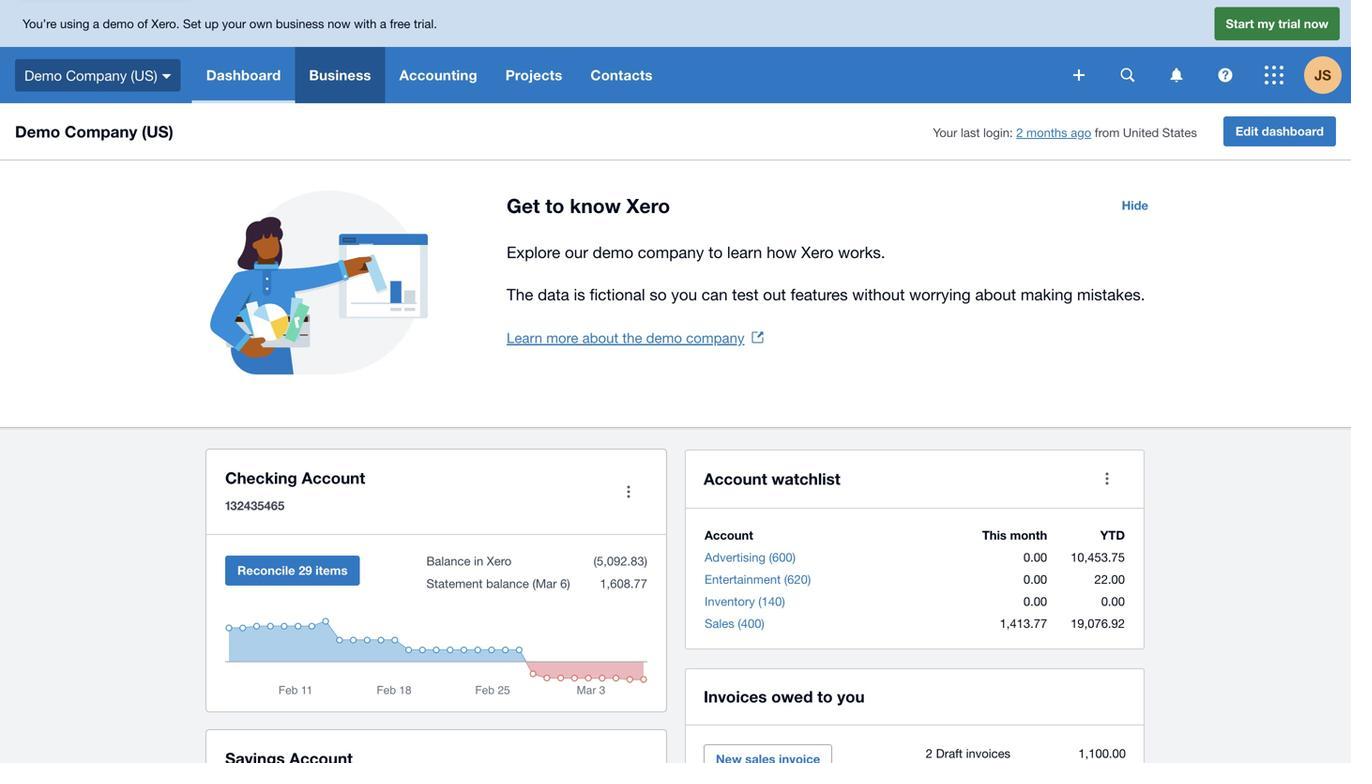 Task type: vqa. For each thing, say whether or not it's contained in the screenshot.


Task type: describe. For each thing, give the bounding box(es) containing it.
mistakes.
[[1078, 285, 1146, 304]]

learn more about the demo company link
[[507, 330, 771, 346]]

132435465
[[225, 499, 285, 513]]

learn
[[507, 330, 543, 346]]

(us) inside popup button
[[131, 67, 157, 83]]

0 vertical spatial 2
[[1017, 125, 1024, 140]]

how
[[767, 243, 797, 261]]

inventory (140) link
[[705, 594, 786, 609]]

you're
[[23, 16, 57, 31]]

your last login: 2 months ago from united states
[[934, 125, 1198, 140]]

hide
[[1123, 198, 1149, 213]]

our
[[565, 243, 589, 261]]

checking
[[225, 468, 297, 487]]

statement balance (mar 6)
[[427, 576, 571, 591]]

own
[[250, 16, 273, 31]]

your
[[222, 16, 246, 31]]

demo company (us) button
[[0, 47, 192, 103]]

demo company (us) inside popup button
[[24, 67, 157, 83]]

business button
[[295, 47, 386, 103]]

invoices
[[967, 746, 1011, 761]]

0.00 link for 10,453.75
[[1024, 550, 1048, 565]]

(5,092.83)
[[594, 554, 648, 568]]

business
[[309, 67, 371, 84]]

demo inside demo company (us) popup button
[[24, 67, 62, 83]]

reconcile 29 items button
[[225, 556, 360, 586]]

login:
[[984, 125, 1014, 140]]

1 vertical spatial 2
[[926, 746, 933, 761]]

0 horizontal spatial about
[[583, 330, 619, 346]]

learn more about the demo company
[[507, 330, 745, 346]]

2 a from the left
[[380, 16, 387, 31]]

can
[[702, 285, 728, 304]]

accounting button
[[386, 47, 492, 103]]

edit
[[1236, 124, 1259, 138]]

the
[[507, 285, 534, 304]]

dashboard
[[206, 67, 281, 84]]

start my trial now
[[1227, 16, 1329, 31]]

sales (400) link
[[705, 616, 765, 631]]

1,413.77 link
[[1000, 616, 1048, 631]]

using
[[60, 16, 89, 31]]

reconcile 29 items
[[238, 563, 348, 578]]

account for account
[[705, 528, 754, 543]]

banner containing dashboard
[[0, 0, 1352, 103]]

balance in xero
[[427, 554, 512, 568]]

2 vertical spatial xero
[[487, 554, 512, 568]]

account for account watchlist
[[704, 469, 768, 488]]

watchlist
[[772, 469, 841, 488]]

company inside the intro banner body element
[[638, 243, 704, 261]]

manage menu toggle image
[[610, 473, 648, 511]]

js button
[[1305, 47, 1352, 103]]

inventory (140)
[[705, 594, 786, 609]]

sales (400)
[[705, 616, 765, 631]]

contacts button
[[577, 47, 667, 103]]

up
[[205, 16, 219, 31]]

1 vertical spatial demo
[[15, 122, 60, 141]]

(mar
[[533, 576, 557, 591]]

fictional
[[590, 285, 646, 304]]

1,608.77
[[597, 576, 648, 591]]

(600)
[[770, 550, 796, 565]]

dashboard link
[[192, 47, 295, 103]]

of
[[137, 16, 148, 31]]

2 draft invoices link
[[926, 746, 1011, 761]]

22.00
[[1095, 572, 1126, 587]]

works.
[[839, 243, 886, 261]]

months
[[1027, 125, 1068, 140]]

checking account
[[225, 468, 365, 487]]

xero inside the intro banner body element
[[802, 243, 834, 261]]

(620)
[[785, 572, 811, 587]]

entertainment (620) link
[[705, 572, 811, 587]]

edit dashboard
[[1236, 124, 1325, 138]]

items
[[316, 563, 348, 578]]

trial
[[1279, 16, 1301, 31]]

the data is fictional so you can test out features without worrying about making mistakes.
[[507, 285, 1146, 304]]

xero.
[[151, 16, 180, 31]]

owed
[[772, 687, 813, 706]]

0.00 for 10,453.75
[[1024, 550, 1048, 565]]

test
[[733, 285, 759, 304]]

19,076.92 link
[[1071, 616, 1126, 631]]

get to know xero
[[507, 194, 671, 217]]

trial.
[[414, 16, 437, 31]]

balance
[[486, 576, 529, 591]]

business
[[276, 16, 324, 31]]

without
[[853, 285, 905, 304]]

in
[[474, 554, 484, 568]]

explore
[[507, 243, 561, 261]]

1,413.77
[[1000, 616, 1048, 631]]



Task type: locate. For each thing, give the bounding box(es) containing it.
this
[[983, 528, 1007, 543]]

get
[[507, 194, 540, 217]]

accounting
[[400, 67, 478, 84]]

account
[[302, 468, 365, 487], [704, 469, 768, 488], [705, 528, 754, 543]]

0 vertical spatial you
[[672, 285, 698, 304]]

invoices
[[704, 687, 767, 706]]

svg image left js
[[1266, 66, 1284, 84]]

2 horizontal spatial demo
[[647, 330, 683, 346]]

demo inside the intro banner body element
[[593, 243, 634, 261]]

1 vertical spatial company
[[65, 122, 137, 141]]

0 vertical spatial company
[[66, 67, 127, 83]]

a left 'free'
[[380, 16, 387, 31]]

now right trial
[[1305, 16, 1329, 31]]

accounts watchlist options image
[[1089, 460, 1127, 498]]

svg image inside demo company (us) popup button
[[162, 74, 172, 79]]

data
[[538, 285, 570, 304]]

statement
[[427, 576, 483, 591]]

1 vertical spatial demo
[[593, 243, 634, 261]]

2 right login:
[[1017, 125, 1024, 140]]

demo company (us) down the using
[[24, 67, 157, 83]]

0.00 for 0.00
[[1024, 594, 1048, 609]]

set
[[183, 16, 201, 31]]

demo inside banner
[[103, 16, 134, 31]]

advertising
[[705, 550, 766, 565]]

0.00 link for 0.00
[[1024, 594, 1048, 609]]

you right owed
[[838, 687, 865, 706]]

demo right the
[[647, 330, 683, 346]]

now left with
[[328, 16, 351, 31]]

account left the watchlist
[[704, 469, 768, 488]]

1 vertical spatial about
[[583, 330, 619, 346]]

1 now from the left
[[328, 16, 351, 31]]

1 vertical spatial (us)
[[142, 122, 173, 141]]

sales
[[705, 616, 735, 631]]

0.00 link for 22.00
[[1024, 572, 1048, 587]]

demo
[[24, 67, 62, 83], [15, 122, 60, 141]]

1 horizontal spatial now
[[1305, 16, 1329, 31]]

demo
[[103, 16, 134, 31], [593, 243, 634, 261], [647, 330, 683, 346]]

19,076.92
[[1071, 616, 1126, 631]]

entertainment
[[705, 572, 781, 587]]

(us) down "of"
[[131, 67, 157, 83]]

account right checking
[[302, 468, 365, 487]]

worrying
[[910, 285, 971, 304]]

your
[[934, 125, 958, 140]]

svg image
[[1266, 66, 1284, 84], [1121, 68, 1136, 82], [1171, 68, 1183, 82], [1074, 69, 1085, 81]]

draft
[[937, 746, 963, 761]]

advertising (600) link
[[705, 550, 796, 565]]

0.00 link
[[1024, 550, 1048, 565], [1024, 572, 1048, 587], [1024, 594, 1048, 609], [1102, 594, 1126, 609]]

0 horizontal spatial now
[[328, 16, 351, 31]]

1 horizontal spatial svg image
[[1219, 68, 1233, 82]]

0 vertical spatial demo company (us)
[[24, 67, 157, 83]]

0 vertical spatial about
[[976, 285, 1017, 304]]

0 vertical spatial xero
[[627, 194, 671, 217]]

you
[[672, 285, 698, 304], [838, 687, 865, 706]]

svg image up states
[[1171, 68, 1183, 82]]

0 vertical spatial demo
[[103, 16, 134, 31]]

demo company (us) down demo company (us) popup button
[[15, 122, 173, 141]]

xero right in on the bottom left of the page
[[487, 554, 512, 568]]

1 horizontal spatial demo
[[593, 243, 634, 261]]

xero
[[627, 194, 671, 217], [802, 243, 834, 261], [487, 554, 512, 568]]

1 horizontal spatial you
[[838, 687, 865, 706]]

29
[[299, 563, 312, 578]]

account up advertising
[[705, 528, 754, 543]]

banner
[[0, 0, 1352, 103]]

2 vertical spatial to
[[818, 687, 833, 706]]

2 horizontal spatial xero
[[802, 243, 834, 261]]

0 horizontal spatial a
[[93, 16, 99, 31]]

account watchlist
[[704, 469, 841, 488]]

1 horizontal spatial to
[[709, 243, 723, 261]]

know
[[570, 194, 621, 217]]

from
[[1095, 125, 1120, 140]]

to right owed
[[818, 687, 833, 706]]

company inside popup button
[[66, 67, 127, 83]]

a right the using
[[93, 16, 99, 31]]

dashboard
[[1263, 124, 1325, 138]]

2 left the 'draft'
[[926, 746, 933, 761]]

company
[[638, 243, 704, 261], [686, 330, 745, 346]]

1 vertical spatial demo company (us)
[[15, 122, 173, 141]]

ago
[[1071, 125, 1092, 140]]

0 horizontal spatial svg image
[[162, 74, 172, 79]]

advertising (600)
[[705, 550, 796, 565]]

united
[[1124, 125, 1160, 140]]

svg image up the united
[[1121, 68, 1136, 82]]

to left learn
[[709, 243, 723, 261]]

you right so
[[672, 285, 698, 304]]

demo left "of"
[[103, 16, 134, 31]]

1 vertical spatial company
[[686, 330, 745, 346]]

0 horizontal spatial to
[[546, 194, 565, 217]]

1,100.00 link
[[1079, 746, 1127, 761]]

company up so
[[638, 243, 704, 261]]

about left making
[[976, 285, 1017, 304]]

demo right the our
[[593, 243, 634, 261]]

intro banner body element
[[507, 239, 1160, 308]]

company left the opens in a new tab image
[[686, 330, 745, 346]]

hide button
[[1111, 191, 1160, 221]]

a
[[93, 16, 99, 31], [380, 16, 387, 31]]

1 horizontal spatial about
[[976, 285, 1017, 304]]

so
[[650, 285, 667, 304]]

0.00 for 22.00
[[1024, 572, 1048, 587]]

learn
[[728, 243, 763, 261]]

contacts
[[591, 67, 653, 84]]

making
[[1021, 285, 1073, 304]]

about
[[976, 285, 1017, 304], [583, 330, 619, 346]]

(400)
[[738, 616, 765, 631]]

(us)
[[131, 67, 157, 83], [142, 122, 173, 141]]

(140)
[[759, 594, 786, 609]]

balance
[[427, 554, 471, 568]]

out
[[764, 285, 787, 304]]

xero right the how
[[802, 243, 834, 261]]

reconcile
[[238, 563, 295, 578]]

xero right know
[[627, 194, 671, 217]]

1,100.00
[[1079, 746, 1127, 761]]

svg image down xero.
[[162, 74, 172, 79]]

0 horizontal spatial you
[[672, 285, 698, 304]]

you inside the intro banner body element
[[672, 285, 698, 304]]

about inside the intro banner body element
[[976, 285, 1017, 304]]

projects
[[506, 67, 563, 84]]

1 horizontal spatial a
[[380, 16, 387, 31]]

2 horizontal spatial to
[[818, 687, 833, 706]]

month
[[1011, 528, 1048, 543]]

free
[[390, 16, 411, 31]]

0 vertical spatial to
[[546, 194, 565, 217]]

entertainment (620)
[[705, 572, 811, 587]]

projects button
[[492, 47, 577, 103]]

to inside the intro banner body element
[[709, 243, 723, 261]]

0 horizontal spatial demo
[[103, 16, 134, 31]]

company down demo company (us) popup button
[[65, 122, 137, 141]]

0 vertical spatial company
[[638, 243, 704, 261]]

opens in a new tab image
[[752, 332, 764, 343]]

1 vertical spatial you
[[838, 687, 865, 706]]

svg image
[[1219, 68, 1233, 82], [162, 74, 172, 79]]

account watchlist link
[[704, 466, 841, 492]]

ytd
[[1101, 528, 1126, 543]]

demo down the you're
[[24, 67, 62, 83]]

to right get
[[546, 194, 565, 217]]

6)
[[561, 576, 571, 591]]

2 months ago button
[[1017, 125, 1092, 140]]

inventory
[[705, 594, 756, 609]]

svg image down start
[[1219, 68, 1233, 82]]

2 now from the left
[[1305, 16, 1329, 31]]

svg image up ago
[[1074, 69, 1085, 81]]

invoices owed to you link
[[704, 683, 865, 710]]

demo company (us)
[[24, 67, 157, 83], [15, 122, 173, 141]]

demo down demo company (us) popup button
[[15, 122, 60, 141]]

the
[[623, 330, 643, 346]]

1 a from the left
[[93, 16, 99, 31]]

0 vertical spatial (us)
[[131, 67, 157, 83]]

0 horizontal spatial xero
[[487, 554, 512, 568]]

1 vertical spatial xero
[[802, 243, 834, 261]]

is
[[574, 285, 586, 304]]

last
[[961, 125, 981, 140]]

2 vertical spatial demo
[[647, 330, 683, 346]]

1 vertical spatial to
[[709, 243, 723, 261]]

0 horizontal spatial 2
[[926, 746, 933, 761]]

edit dashboard button
[[1224, 116, 1337, 146]]

company down the using
[[66, 67, 127, 83]]

1 horizontal spatial xero
[[627, 194, 671, 217]]

0 vertical spatial demo
[[24, 67, 62, 83]]

22.00 link
[[1095, 572, 1126, 587]]

1 horizontal spatial 2
[[1017, 125, 1024, 140]]

about left the
[[583, 330, 619, 346]]

(us) down demo company (us) popup button
[[142, 122, 173, 141]]

this month
[[983, 528, 1048, 543]]

2 draft invoices
[[926, 746, 1011, 761]]

with
[[354, 16, 377, 31]]



